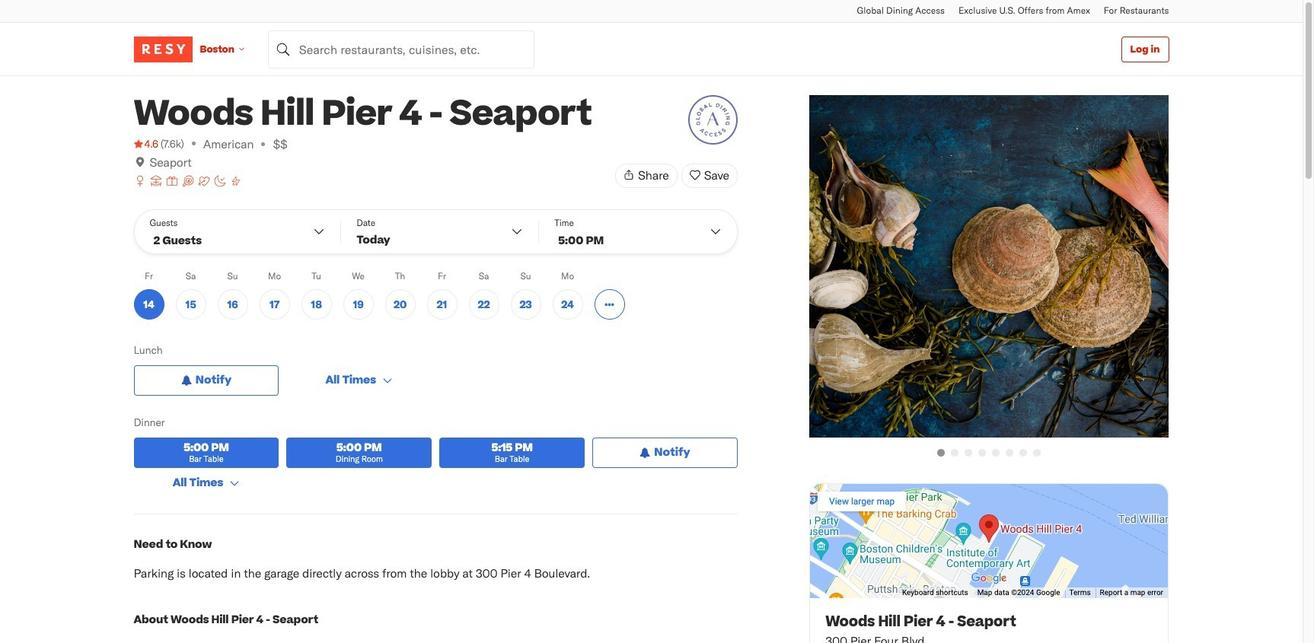 Task type: describe. For each thing, give the bounding box(es) containing it.
Search restaurants, cuisines, etc. text field
[[268, 30, 534, 68]]



Task type: locate. For each thing, give the bounding box(es) containing it.
None field
[[268, 30, 534, 68]]

4.6 out of 5 stars image
[[134, 136, 158, 152]]



Task type: vqa. For each thing, say whether or not it's contained in the screenshot.
THE 4.9 OUT OF 5 STARS icon
no



